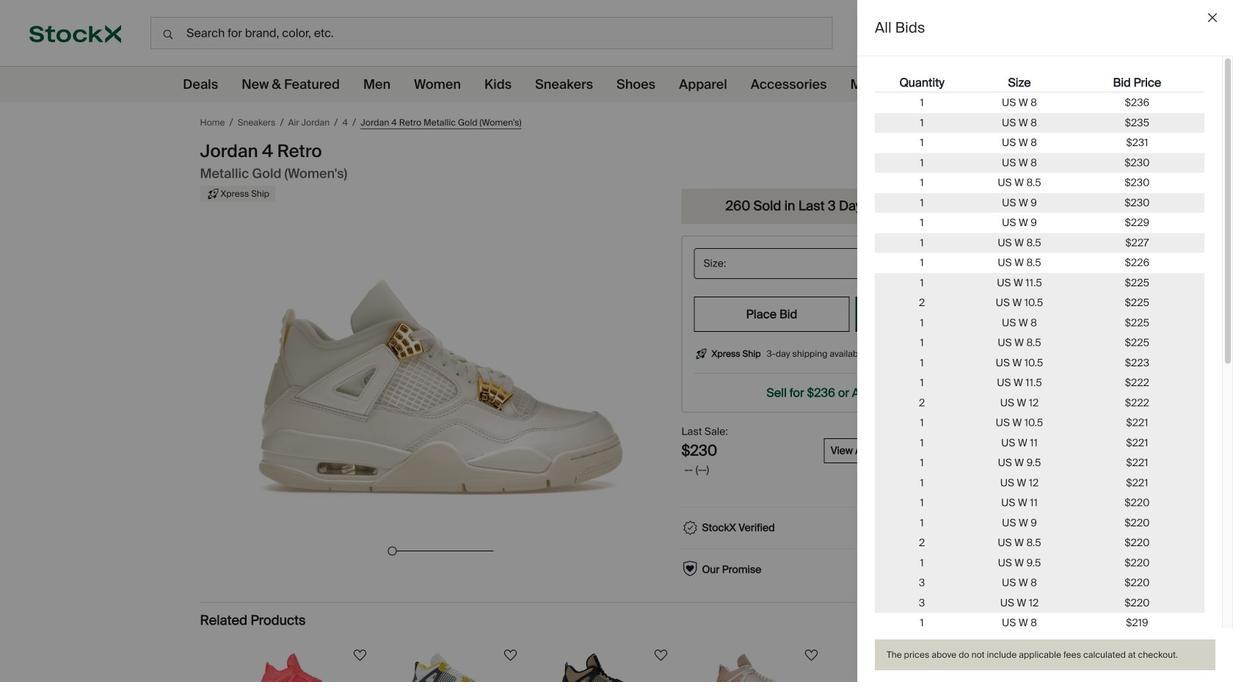 Task type: describe. For each thing, give the bounding box(es) containing it.
4 row from the top
[[875, 133, 1205, 153]]

product category switcher element
[[0, 67, 1223, 102]]

jordan 4 retro fossil (women's) image
[[554, 653, 657, 682]]

24 row from the top
[[875, 533, 1205, 553]]

jordan 4 retro vivid sulfur (women's) image
[[404, 653, 507, 682]]

follow image for jordan 4 retro hot punch (women's) image at the bottom left
[[351, 647, 369, 664]]

18 row from the top
[[875, 413, 1205, 433]]

16 row from the top
[[875, 373, 1205, 393]]

26 row from the top
[[875, 573, 1205, 593]]

follow image for the jordan 4 retro fossil (women's) image
[[653, 647, 670, 664]]

27 row from the top
[[875, 593, 1205, 613]]

favorite image
[[976, 112, 996, 133]]

jordan 4 retro hot punch (women's) image
[[253, 653, 356, 682]]

5 row from the top
[[875, 153, 1205, 173]]

20 row from the top
[[875, 453, 1205, 473]]

1 row from the top
[[875, 74, 1205, 93]]

13 row from the top
[[875, 313, 1205, 333]]

7 row from the top
[[875, 193, 1205, 213]]

25 row from the top
[[875, 553, 1205, 573]]

23 row from the top
[[875, 513, 1205, 533]]

8 row from the top
[[875, 213, 1205, 233]]

toggle promise value prop image
[[1001, 563, 1015, 577]]

21 row from the top
[[875, 473, 1205, 493]]

2 row from the top
[[875, 93, 1205, 113]]

add to portfolio image
[[949, 112, 970, 133]]

14 row from the top
[[875, 333, 1205, 353]]

follow image for jordan 4 retro seafoam (women's) image
[[954, 647, 971, 664]]

11 row from the top
[[875, 273, 1205, 293]]

close image
[[1209, 13, 1218, 22]]

stockx logo image
[[29, 25, 121, 43]]

toggle authenticity value prop image
[[1001, 521, 1015, 535]]



Task type: vqa. For each thing, say whether or not it's contained in the screenshot.
$796's Follow icon
no



Task type: locate. For each thing, give the bounding box(es) containing it.
10 row from the top
[[875, 253, 1205, 273]]

1 follow image from the left
[[351, 647, 369, 664]]

5 follow image from the left
[[954, 647, 971, 664]]

dialog
[[858, 0, 1234, 682]]

3 follow image from the left
[[653, 647, 670, 664]]

260 sold in last 3 days! image
[[685, 189, 720, 224]]

follow image for jordan 4 retro vivid sulfur (women's) image
[[502, 647, 520, 664]]

table
[[875, 74, 1205, 682]]

row group
[[875, 93, 1205, 682]]

2 follow image from the left
[[502, 647, 520, 664]]

9 row from the top
[[875, 233, 1205, 253]]

jordan 4 retro metallic gold (women's) 0 image
[[229, 218, 653, 541]]

4 follow image from the left
[[803, 647, 821, 664]]

12 row from the top
[[875, 293, 1205, 313]]

jordan 4 retro seafoam (women's) image
[[856, 653, 958, 682]]

Search... search field
[[151, 17, 833, 49]]

28 row from the top
[[875, 613, 1205, 633]]

6 row from the top
[[875, 173, 1205, 193]]

22 row from the top
[[875, 493, 1205, 513]]

follow image for the jordan 4 retro shimmer (women's) image
[[803, 647, 821, 664]]

17 row from the top
[[875, 393, 1205, 413]]

19 row from the top
[[875, 433, 1205, 453]]

15 row from the top
[[875, 353, 1205, 373]]

follow image
[[351, 647, 369, 664], [502, 647, 520, 664], [653, 647, 670, 664], [803, 647, 821, 664], [954, 647, 971, 664]]

share image
[[1002, 112, 1023, 133]]

jordan 4 retro shimmer (women's) image
[[705, 653, 808, 682]]

3 row from the top
[[875, 113, 1205, 133]]

row
[[875, 74, 1205, 93], [875, 93, 1205, 113], [875, 113, 1205, 133], [875, 133, 1205, 153], [875, 153, 1205, 173], [875, 173, 1205, 193], [875, 193, 1205, 213], [875, 213, 1205, 233], [875, 233, 1205, 253], [875, 253, 1205, 273], [875, 273, 1205, 293], [875, 293, 1205, 313], [875, 313, 1205, 333], [875, 333, 1205, 353], [875, 353, 1205, 373], [875, 373, 1205, 393], [875, 393, 1205, 413], [875, 413, 1205, 433], [875, 433, 1205, 453], [875, 453, 1205, 473], [875, 473, 1205, 493], [875, 493, 1205, 513], [875, 513, 1205, 533], [875, 533, 1205, 553], [875, 553, 1205, 573], [875, 573, 1205, 593], [875, 593, 1205, 613], [875, 613, 1205, 633]]



